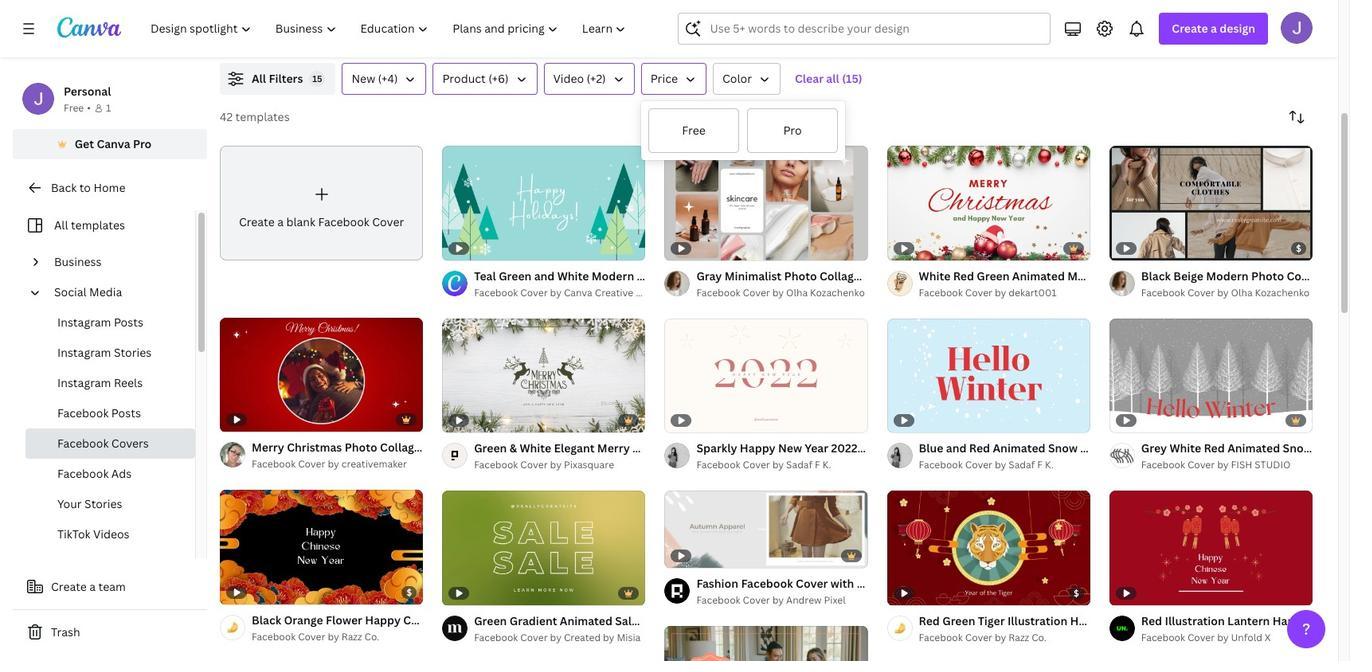 Task type: vqa. For each thing, say whether or not it's contained in the screenshot.
the canva assistant image
no



Task type: describe. For each thing, give the bounding box(es) containing it.
year inside sparkly happy new year 2022 greetings facebook cover facebook cover by sadaf f k.
[[805, 441, 829, 456]]

by inside the gray minimalist photo collage animated facebook cover facebook cover by olha kozachenko
[[773, 286, 784, 299]]

free for free •
[[64, 101, 84, 115]]

all templates link
[[22, 210, 186, 241]]

(facebook
[[423, 440, 479, 455]]

created
[[564, 631, 601, 644]]

42
[[220, 109, 233, 124]]

your stories link
[[26, 489, 195, 520]]

gradient
[[510, 613, 557, 628]]

instagram for instagram stories
[[57, 345, 111, 360]]

social
[[54, 284, 87, 300]]

business link
[[48, 247, 186, 277]]

create a design
[[1173, 21, 1256, 36]]

filters
[[269, 71, 303, 86]]

modern
[[907, 576, 949, 591]]

clear
[[795, 71, 824, 86]]

back
[[51, 180, 77, 195]]

get
[[75, 136, 94, 151]]

animated inside green gradient animated sale facebook cover facebook cover by created by misia
[[560, 613, 613, 628]]

back to home
[[51, 180, 126, 195]]

15 filter options selected element
[[310, 71, 325, 87]]

collage for animated
[[820, 268, 860, 283]]

chinese
[[403, 613, 447, 628]]

facebook cover by creativemaker link
[[252, 457, 423, 473]]

paint
[[952, 576, 980, 591]]

personal
[[64, 84, 111, 99]]

templates for 42 templates
[[236, 109, 290, 124]]

create a blank facebook cover
[[239, 214, 404, 229]]

hello for w
[[1316, 441, 1345, 456]]

instagram posts
[[57, 315, 143, 330]]

Sort by button
[[1281, 101, 1313, 133]]

instagram stories link
[[26, 338, 195, 368]]

instagram posts link
[[26, 308, 195, 338]]

home
[[94, 180, 126, 195]]

2 horizontal spatial $
[[1297, 242, 1302, 254]]

team
[[98, 579, 126, 594]]

creativemaker
[[342, 458, 407, 471]]

facebook cover by canva creative studio link
[[474, 285, 666, 301]]

42 templates
[[220, 109, 290, 124]]

stories for your stories
[[85, 496, 122, 512]]

grey white red animated snow hello w link
[[1142, 440, 1351, 457]]

$ for blue and red animated snow hello winter facebook cover
[[1074, 587, 1080, 599]]

creative
[[595, 286, 634, 299]]

studio
[[1255, 458, 1291, 472]]

by inside the grey white red animated snow hello w facebook cover by fish studio
[[1218, 458, 1229, 472]]

facebook cover by canva creative studio
[[474, 286, 666, 299]]

snow for winter
[[1049, 441, 1078, 456]]

facebook cover by dekart001 link
[[919, 285, 1091, 301]]

clear all (15)
[[795, 71, 863, 86]]

red for white
[[1204, 441, 1225, 456]]

grey white red animated snow hello w facebook cover by fish studio
[[1142, 441, 1351, 472]]

(+6)
[[489, 71, 509, 86]]

facebook cover by olha kozachenko
[[1142, 286, 1310, 299]]

minimalist
[[725, 268, 782, 283]]

blue
[[919, 441, 944, 456]]

animated inside the gray minimalist photo collage animated facebook cover facebook cover by olha kozachenko
[[863, 268, 916, 283]]

tiktok videos
[[57, 527, 130, 542]]

tiktok videos link
[[26, 520, 195, 550]]

merry
[[252, 440, 284, 455]]

new inside black orange flower happy chinese new year facebook cover facebook cover by razz co.
[[450, 613, 474, 628]]

facebook inside the grey white red animated snow hello w facebook cover by fish studio
[[1142, 458, 1186, 472]]

create for create a team
[[51, 579, 87, 594]]

trash link
[[13, 617, 207, 649]]

sparkly happy new year 2022 greetings facebook cover link
[[697, 440, 1002, 458]]

merry christmas photo collage (facebook cover) link
[[252, 439, 518, 457]]

media
[[89, 284, 122, 300]]

fashion facebook cover with abstract modern paint shapes facebook cover by andrew pixel
[[697, 576, 1022, 607]]

create a team button
[[13, 571, 207, 603]]

flower
[[326, 613, 363, 628]]

create a blank facebook cover element
[[220, 146, 423, 260]]

gray minimalist photo collage animated facebook cover facebook cover by olha kozachenko
[[697, 268, 1005, 299]]

all for all templates
[[54, 218, 68, 233]]

price
[[651, 71, 678, 86]]

back to home link
[[13, 172, 207, 204]]

videos
[[93, 527, 130, 542]]

razz inside facebook cover by razz co. link
[[1009, 631, 1030, 644]]

ads
[[111, 466, 132, 481]]

cover inside the grey white red animated snow hello w facebook cover by fish studio
[[1188, 458, 1215, 472]]

facebook cover by olha kozachenko link for red
[[1142, 285, 1313, 301]]

create a blank facebook cover link
[[220, 146, 423, 260]]

animated inside the grey white red animated snow hello w facebook cover by fish studio
[[1228, 441, 1281, 456]]

create for create a blank facebook cover
[[239, 214, 275, 229]]

f inside sparkly happy new year 2022 greetings facebook cover facebook cover by sadaf f k.
[[815, 458, 821, 472]]

sparkly happy new year 2022 greetings facebook cover facebook cover by sadaf f k.
[[697, 441, 1002, 472]]

stories for instagram stories
[[114, 345, 152, 360]]

pixasquare
[[564, 458, 614, 472]]

photo for christmas
[[345, 440, 378, 455]]

facebook cover by unfold x link
[[1142, 630, 1313, 646]]

reels
[[114, 375, 143, 390]]

instagram for instagram posts
[[57, 315, 111, 330]]

sadaf inside blue and red animated snow hello winter facebook cover facebook cover by sadaf f k.
[[1009, 458, 1035, 472]]

happy inside sparkly happy new year 2022 greetings facebook cover facebook cover by sadaf f k.
[[740, 441, 776, 456]]

facebook inside merry christmas photo collage (facebook cover) facebook cover by creativemaker
[[252, 458, 296, 471]]

(15)
[[842, 71, 863, 86]]

get canva pro
[[75, 136, 152, 151]]

sparkly
[[697, 441, 738, 456]]

video (+2)
[[553, 71, 606, 86]]

by inside merry christmas photo collage (facebook cover) facebook cover by creativemaker
[[328, 458, 339, 471]]

fashion facebook cover with abstract modern paint shapes link
[[697, 576, 1022, 593]]

facebook cover by unfold x
[[1142, 631, 1271, 644]]

video
[[553, 71, 584, 86]]

to
[[79, 180, 91, 195]]

olha inside the gray minimalist photo collage animated facebook cover facebook cover by olha kozachenko
[[787, 286, 808, 299]]

pro inside "button"
[[784, 123, 802, 138]]

(+4)
[[378, 71, 398, 86]]

year inside black orange flower happy chinese new year facebook cover facebook cover by razz co.
[[476, 613, 500, 628]]

all filters
[[252, 71, 303, 86]]

collage for (facebook
[[380, 440, 421, 455]]

with
[[831, 576, 855, 591]]

pro button
[[747, 108, 839, 154]]

sadaf inside sparkly happy new year 2022 greetings facebook cover facebook cover by sadaf f k.
[[787, 458, 813, 472]]



Task type: locate. For each thing, give the bounding box(es) containing it.
facebook cover by andrew pixel link
[[697, 593, 868, 609]]

studio
[[636, 286, 666, 299]]

hello inside the grey white red animated snow hello w facebook cover by fish studio
[[1316, 441, 1345, 456]]

new left green
[[450, 613, 474, 628]]

pro up back to home link
[[133, 136, 152, 151]]

0 vertical spatial new
[[352, 71, 375, 86]]

sadaf down blue and red animated snow hello winter facebook cover link
[[1009, 458, 1035, 472]]

a left blank
[[277, 214, 284, 229]]

video (+2) button
[[544, 63, 635, 95]]

hello left w
[[1316, 441, 1345, 456]]

white
[[1170, 441, 1202, 456]]

k. down blue and red animated snow hello winter facebook cover link
[[1045, 458, 1054, 472]]

sadaf down sparkly happy new year 2022 greetings facebook cover link
[[787, 458, 813, 472]]

2 olha from the left
[[787, 286, 808, 299]]

hello inside blue and red animated snow hello winter facebook cover facebook cover by sadaf f k.
[[1081, 441, 1110, 456]]

2 horizontal spatial new
[[779, 441, 802, 456]]

1 horizontal spatial new
[[450, 613, 474, 628]]

1 kozachenko from the left
[[1255, 286, 1310, 299]]

your stories
[[57, 496, 122, 512]]

facebook cover by razz co. link for red
[[919, 630, 1091, 646]]

posts inside 'link'
[[114, 315, 143, 330]]

orange
[[284, 613, 323, 628]]

1 vertical spatial create
[[239, 214, 275, 229]]

facebook cover by razz co. link
[[252, 629, 423, 645], [919, 630, 1091, 646]]

0 horizontal spatial canva
[[97, 136, 130, 151]]

1 horizontal spatial razz
[[1009, 631, 1030, 644]]

gray
[[697, 268, 722, 283]]

1 facebook cover by olha kozachenko link from the left
[[1142, 285, 1313, 301]]

1 horizontal spatial photo
[[785, 268, 817, 283]]

kozachenko inside the gray minimalist photo collage animated facebook cover facebook cover by olha kozachenko
[[811, 286, 865, 299]]

snow inside the grey white red animated snow hello w facebook cover by fish studio
[[1283, 441, 1313, 456]]

clear all (15) button
[[787, 63, 871, 95]]

new left 2022 on the bottom
[[779, 441, 802, 456]]

hello for winter
[[1081, 441, 1110, 456]]

1 horizontal spatial a
[[277, 214, 284, 229]]

0 vertical spatial create
[[1173, 21, 1209, 36]]

create inside dropdown button
[[1173, 21, 1209, 36]]

by inside black orange flower happy chinese new year facebook cover facebook cover by razz co.
[[328, 630, 339, 644]]

green gradient animated sale facebook cover link
[[474, 613, 728, 630]]

1 instagram from the top
[[57, 315, 111, 330]]

0 horizontal spatial razz
[[342, 630, 362, 644]]

1 vertical spatial free
[[682, 123, 706, 138]]

tiktok
[[57, 527, 91, 542]]

business
[[54, 254, 102, 269]]

2 red from the left
[[1204, 441, 1225, 456]]

facebook cover by olha kozachenko link for new
[[697, 285, 868, 301]]

christmas
[[287, 440, 342, 455]]

facebook cover by created by misia link
[[474, 630, 646, 646]]

andrew
[[787, 594, 822, 607]]

misia
[[617, 631, 641, 644]]

photo up creativemaker
[[345, 440, 378, 455]]

1 f from the left
[[1038, 458, 1043, 472]]

animated inside blue and red animated snow hello winter facebook cover facebook cover by sadaf f k.
[[993, 441, 1046, 456]]

2 vertical spatial create
[[51, 579, 87, 594]]

new (+4) button
[[342, 63, 427, 95]]

a for blank
[[277, 214, 284, 229]]

0 vertical spatial a
[[1211, 21, 1218, 36]]

1 horizontal spatial free
[[682, 123, 706, 138]]

f
[[1038, 458, 1043, 472], [815, 458, 821, 472]]

your
[[57, 496, 82, 512]]

create a team
[[51, 579, 126, 594]]

1 horizontal spatial olha
[[1232, 286, 1253, 299]]

1 horizontal spatial red
[[1204, 441, 1225, 456]]

0 vertical spatial canva
[[97, 136, 130, 151]]

0 horizontal spatial snow
[[1049, 441, 1078, 456]]

1 snow from the left
[[1049, 441, 1078, 456]]

kozachenko
[[1255, 286, 1310, 299], [811, 286, 865, 299]]

facebook cover by sadaf f k. link for new
[[697, 458, 868, 474]]

2 vertical spatial new
[[450, 613, 474, 628]]

•
[[87, 101, 91, 115]]

k. inside sparkly happy new year 2022 greetings facebook cover facebook cover by sadaf f k.
[[823, 458, 832, 472]]

shapes
[[983, 576, 1022, 591]]

red inside blue and red animated snow hello winter facebook cover facebook cover by sadaf f k.
[[970, 441, 991, 456]]

snow up the studio
[[1283, 441, 1313, 456]]

1 vertical spatial posts
[[111, 406, 141, 421]]

covers
[[111, 436, 149, 451]]

posts for instagram posts
[[114, 315, 143, 330]]

0 horizontal spatial facebook cover by olha kozachenko link
[[697, 285, 868, 301]]

pro down clear
[[784, 123, 802, 138]]

canva left creative
[[564, 286, 593, 299]]

2 horizontal spatial create
[[1173, 21, 1209, 36]]

0 vertical spatial templates
[[236, 109, 290, 124]]

blue and red animated snow hello winter facebook cover facebook cover by sadaf f k.
[[919, 441, 1238, 472]]

facebook cover by dekart001
[[919, 286, 1057, 299]]

1 vertical spatial year
[[476, 613, 500, 628]]

free inside free button
[[682, 123, 706, 138]]

0 horizontal spatial k.
[[823, 458, 832, 472]]

photo inside the gray minimalist photo collage animated facebook cover facebook cover by olha kozachenko
[[785, 268, 817, 283]]

sadaf
[[1009, 458, 1035, 472], [787, 458, 813, 472]]

1 vertical spatial happy
[[365, 613, 401, 628]]

instagram down social media
[[57, 315, 111, 330]]

red right and
[[970, 441, 991, 456]]

stories up "reels"
[[114, 345, 152, 360]]

red up facebook cover by fish studio link
[[1204, 441, 1225, 456]]

instagram reels
[[57, 375, 143, 390]]

blue and red animated snow hello winter facebook cover link
[[919, 440, 1238, 457]]

co. inside black orange flower happy chinese new year facebook cover facebook cover by razz co.
[[365, 630, 380, 644]]

0 horizontal spatial templates
[[71, 218, 125, 233]]

snow for w
[[1283, 441, 1313, 456]]

unfold
[[1232, 631, 1263, 644]]

templates down back to home
[[71, 218, 125, 233]]

1 vertical spatial a
[[277, 214, 284, 229]]

facebook ads
[[57, 466, 132, 481]]

0 vertical spatial photo
[[785, 268, 817, 283]]

0 horizontal spatial facebook cover by sadaf f k. link
[[697, 458, 868, 474]]

a for design
[[1211, 21, 1218, 36]]

1 horizontal spatial create
[[239, 214, 275, 229]]

facebook ads link
[[26, 459, 195, 489]]

1 horizontal spatial co.
[[1032, 631, 1047, 644]]

green gradient animated sale facebook cover facebook cover by created by misia
[[474, 613, 728, 644]]

free down price button
[[682, 123, 706, 138]]

0 horizontal spatial create
[[51, 579, 87, 594]]

collage inside the gray minimalist photo collage animated facebook cover facebook cover by olha kozachenko
[[820, 268, 860, 283]]

get canva pro button
[[13, 129, 207, 159]]

1 horizontal spatial facebook cover by sadaf f k. link
[[919, 457, 1091, 473]]

posts for facebook posts
[[111, 406, 141, 421]]

collage inside merry christmas photo collage (facebook cover) facebook cover by creativemaker
[[380, 440, 421, 455]]

all
[[252, 71, 266, 86], [54, 218, 68, 233]]

black
[[252, 613, 281, 628]]

new inside sparkly happy new year 2022 greetings facebook cover facebook cover by sadaf f k.
[[779, 441, 802, 456]]

0 horizontal spatial a
[[89, 579, 96, 594]]

a
[[1211, 21, 1218, 36], [277, 214, 284, 229], [89, 579, 96, 594]]

0 horizontal spatial photo
[[345, 440, 378, 455]]

1 vertical spatial all
[[54, 218, 68, 233]]

0 vertical spatial posts
[[114, 315, 143, 330]]

1 vertical spatial instagram
[[57, 345, 111, 360]]

and
[[946, 441, 967, 456]]

cover inside merry christmas photo collage (facebook cover) facebook cover by creativemaker
[[298, 458, 325, 471]]

happy right sparkly
[[740, 441, 776, 456]]

0 horizontal spatial facebook cover by razz co. link
[[252, 629, 423, 645]]

animated
[[863, 268, 916, 283], [993, 441, 1046, 456], [1228, 441, 1281, 456], [560, 613, 613, 628]]

1 horizontal spatial $
[[1074, 587, 1080, 599]]

gray minimalist photo collage animated facebook cover link
[[697, 268, 1005, 285]]

3 instagram from the top
[[57, 375, 111, 390]]

hello
[[1081, 441, 1110, 456], [1316, 441, 1345, 456]]

1 horizontal spatial facebook cover by olha kozachenko link
[[1142, 285, 1313, 301]]

by inside sparkly happy new year 2022 greetings facebook cover facebook cover by sadaf f k.
[[773, 458, 784, 472]]

1 k. from the left
[[1045, 458, 1054, 472]]

2 hello from the left
[[1316, 441, 1345, 456]]

create left blank
[[239, 214, 275, 229]]

photo inside merry christmas photo collage (facebook cover) facebook cover by creativemaker
[[345, 440, 378, 455]]

templates right 42
[[236, 109, 290, 124]]

1 horizontal spatial kozachenko
[[1255, 286, 1310, 299]]

1 horizontal spatial k.
[[1045, 458, 1054, 472]]

by inside the fashion facebook cover with abstract modern paint shapes facebook cover by andrew pixel
[[773, 594, 784, 607]]

happy inside black orange flower happy chinese new year facebook cover facebook cover by razz co.
[[365, 613, 401, 628]]

all down back
[[54, 218, 68, 233]]

create inside button
[[51, 579, 87, 594]]

1 horizontal spatial year
[[805, 441, 829, 456]]

facebook cover by fish studio link
[[1142, 457, 1313, 473]]

razz
[[342, 630, 362, 644], [1009, 631, 1030, 644]]

grey
[[1142, 441, 1168, 456]]

1 horizontal spatial f
[[1038, 458, 1043, 472]]

instagram
[[57, 315, 111, 330], [57, 345, 111, 360], [57, 375, 111, 390]]

f inside blue and red animated snow hello winter facebook cover facebook cover by sadaf f k.
[[1038, 458, 1043, 472]]

year
[[805, 441, 829, 456], [476, 613, 500, 628]]

stories down facebook ads link
[[85, 496, 122, 512]]

1 vertical spatial collage
[[380, 440, 421, 455]]

razz inside black orange flower happy chinese new year facebook cover facebook cover by razz co.
[[342, 630, 362, 644]]

k. inside blue and red animated snow hello winter facebook cover facebook cover by sadaf f k.
[[1045, 458, 1054, 472]]

hello left the winter
[[1081, 441, 1110, 456]]

1 vertical spatial canva
[[564, 286, 593, 299]]

x
[[1265, 631, 1271, 644]]

0 horizontal spatial red
[[970, 441, 991, 456]]

0 horizontal spatial new
[[352, 71, 375, 86]]

new inside button
[[352, 71, 375, 86]]

1 horizontal spatial sadaf
[[1009, 458, 1035, 472]]

1 horizontal spatial facebook cover by razz co. link
[[919, 630, 1091, 646]]

a left "team"
[[89, 579, 96, 594]]

happy
[[740, 441, 776, 456], [365, 613, 401, 628]]

2 snow from the left
[[1283, 441, 1313, 456]]

free for free
[[682, 123, 706, 138]]

facebook cover by sadaf f k. link for red
[[919, 457, 1091, 473]]

free left • on the top left
[[64, 101, 84, 115]]

jacob simon image
[[1281, 12, 1313, 44]]

product (+6)
[[443, 71, 509, 86]]

2 sadaf from the left
[[787, 458, 813, 472]]

create for create a design
[[1173, 21, 1209, 36]]

facebook cover by razz co. link for photo
[[252, 629, 423, 645]]

new left (+4)
[[352, 71, 375, 86]]

w
[[1347, 441, 1351, 456]]

pro
[[784, 123, 802, 138], [133, 136, 152, 151]]

instagram for instagram reels
[[57, 375, 111, 390]]

red for and
[[970, 441, 991, 456]]

1 hello from the left
[[1081, 441, 1110, 456]]

facebook cover by sadaf f k. link down and
[[919, 457, 1091, 473]]

stories inside 'link'
[[114, 345, 152, 360]]

templates
[[236, 109, 290, 124], [71, 218, 125, 233]]

0 vertical spatial free
[[64, 101, 84, 115]]

0 vertical spatial stories
[[114, 345, 152, 360]]

0 horizontal spatial hello
[[1081, 441, 1110, 456]]

0 horizontal spatial pro
[[133, 136, 152, 151]]

0 horizontal spatial all
[[54, 218, 68, 233]]

social media
[[54, 284, 122, 300]]

snow left the winter
[[1049, 441, 1078, 456]]

posts down social media link
[[114, 315, 143, 330]]

canva right get
[[97, 136, 130, 151]]

pro inside button
[[133, 136, 152, 151]]

cover)
[[482, 440, 518, 455]]

0 horizontal spatial co.
[[365, 630, 380, 644]]

2 facebook cover by sadaf f k. link from the left
[[697, 458, 868, 474]]

0 vertical spatial happy
[[740, 441, 776, 456]]

black orange flower happy chinese new year facebook cover facebook cover by razz co.
[[252, 613, 590, 644]]

pixel
[[824, 594, 846, 607]]

0 horizontal spatial free
[[64, 101, 84, 115]]

greetings
[[860, 441, 913, 456]]

1 vertical spatial templates
[[71, 218, 125, 233]]

2 f from the left
[[815, 458, 821, 472]]

color button
[[713, 63, 781, 95]]

1 red from the left
[[970, 441, 991, 456]]

0 horizontal spatial olha
[[787, 286, 808, 299]]

1 horizontal spatial pro
[[784, 123, 802, 138]]

1 horizontal spatial happy
[[740, 441, 776, 456]]

f down blue and red animated snow hello winter facebook cover link
[[1038, 458, 1043, 472]]

1 vertical spatial photo
[[345, 440, 378, 455]]

snow
[[1049, 441, 1078, 456], [1283, 441, 1313, 456]]

1 horizontal spatial snow
[[1283, 441, 1313, 456]]

1 vertical spatial stories
[[85, 496, 122, 512]]

f down sparkly happy new year 2022 greetings facebook cover link
[[815, 458, 821, 472]]

0 horizontal spatial kozachenko
[[811, 286, 865, 299]]

1 facebook cover by sadaf f k. link from the left
[[919, 457, 1091, 473]]

facebook cover by sadaf f k. link down 2022 on the bottom
[[697, 458, 868, 474]]

1 horizontal spatial hello
[[1316, 441, 1345, 456]]

a inside dropdown button
[[1211, 21, 1218, 36]]

price button
[[641, 63, 707, 95]]

fish
[[1232, 458, 1253, 472]]

facebook posts link
[[26, 398, 195, 429]]

by inside blue and red animated snow hello winter facebook cover facebook cover by sadaf f k.
[[995, 458, 1007, 472]]

facebook cover by pixasquare
[[474, 458, 614, 472]]

a for team
[[89, 579, 96, 594]]

2 vertical spatial instagram
[[57, 375, 111, 390]]

2 instagram from the top
[[57, 345, 111, 360]]

facebook covers
[[57, 436, 149, 451]]

None search field
[[679, 13, 1051, 45]]

1 vertical spatial new
[[779, 441, 802, 456]]

facebook cover by razz co. link down 'flower' at the left
[[252, 629, 423, 645]]

photo for minimalist
[[785, 268, 817, 283]]

create left design
[[1173, 21, 1209, 36]]

canva inside button
[[97, 136, 130, 151]]

year left 2022 on the bottom
[[805, 441, 829, 456]]

color
[[723, 71, 752, 86]]

2 horizontal spatial a
[[1211, 21, 1218, 36]]

top level navigation element
[[140, 13, 640, 45]]

1 horizontal spatial collage
[[820, 268, 860, 283]]

razz down shapes
[[1009, 631, 1030, 644]]

0 horizontal spatial year
[[476, 613, 500, 628]]

templates for all templates
[[71, 218, 125, 233]]

new (+4)
[[352, 71, 398, 86]]

razz down 'flower' at the left
[[342, 630, 362, 644]]

2 facebook cover by olha kozachenko link from the left
[[697, 285, 868, 301]]

product (+6) button
[[433, 63, 538, 95]]

0 vertical spatial instagram
[[57, 315, 111, 330]]

1 horizontal spatial canva
[[564, 286, 593, 299]]

all
[[827, 71, 840, 86]]

2 vertical spatial a
[[89, 579, 96, 594]]

1 olha from the left
[[1232, 286, 1253, 299]]

instagram reels link
[[26, 368, 195, 398]]

red inside the grey white red animated snow hello w facebook cover by fish studio
[[1204, 441, 1225, 456]]

0 horizontal spatial happy
[[365, 613, 401, 628]]

facebook cover by pixasquare link
[[474, 457, 646, 473]]

0 horizontal spatial f
[[815, 458, 821, 472]]

instagram up "instagram reels"
[[57, 345, 111, 360]]

0 horizontal spatial sadaf
[[787, 458, 813, 472]]

k.
[[1045, 458, 1054, 472], [823, 458, 832, 472]]

abstract
[[857, 576, 904, 591]]

0 horizontal spatial $
[[407, 586, 412, 598]]

1 horizontal spatial templates
[[236, 109, 290, 124]]

1 sadaf from the left
[[1009, 458, 1035, 472]]

all for all filters
[[252, 71, 266, 86]]

facebook
[[318, 214, 370, 229], [918, 268, 971, 283], [474, 286, 518, 299], [919, 286, 963, 299], [1142, 286, 1186, 299], [697, 286, 741, 299], [57, 406, 109, 421], [57, 436, 109, 451], [1151, 441, 1203, 456], [916, 441, 968, 456], [252, 458, 296, 471], [474, 458, 518, 472], [919, 458, 963, 472], [1142, 458, 1186, 472], [697, 458, 741, 472], [57, 466, 109, 481], [741, 576, 793, 591], [697, 594, 741, 607], [503, 613, 555, 628], [641, 613, 693, 628], [252, 630, 296, 644], [474, 631, 518, 644], [919, 631, 963, 644], [1142, 631, 1186, 644]]

happy right 'flower' at the left
[[365, 613, 401, 628]]

snow inside blue and red animated snow hello winter facebook cover facebook cover by sadaf f k.
[[1049, 441, 1078, 456]]

year left gradient
[[476, 613, 500, 628]]

k. down 2022 on the bottom
[[823, 458, 832, 472]]

kozachenko inside facebook cover by olha kozachenko link
[[1255, 286, 1310, 299]]

Search search field
[[710, 14, 1041, 44]]

0 vertical spatial collage
[[820, 268, 860, 283]]

all left filters
[[252, 71, 266, 86]]

instagram up facebook posts
[[57, 375, 111, 390]]

0 vertical spatial all
[[252, 71, 266, 86]]

photo right minimalist
[[785, 268, 817, 283]]

0 horizontal spatial collage
[[380, 440, 421, 455]]

0 vertical spatial year
[[805, 441, 829, 456]]

facebook cover by razz co.
[[919, 631, 1047, 644]]

black orange flower happy chinese new year facebook cover link
[[252, 612, 590, 629]]

2 k. from the left
[[823, 458, 832, 472]]

posts down "reels"
[[111, 406, 141, 421]]

facebook cover by razz co. link down shapes
[[919, 630, 1091, 646]]

2 kozachenko from the left
[[811, 286, 865, 299]]

a left design
[[1211, 21, 1218, 36]]

create left "team"
[[51, 579, 87, 594]]

a inside button
[[89, 579, 96, 594]]

$ for merry christmas photo collage (facebook cover)
[[407, 586, 412, 598]]

1 horizontal spatial all
[[252, 71, 266, 86]]



